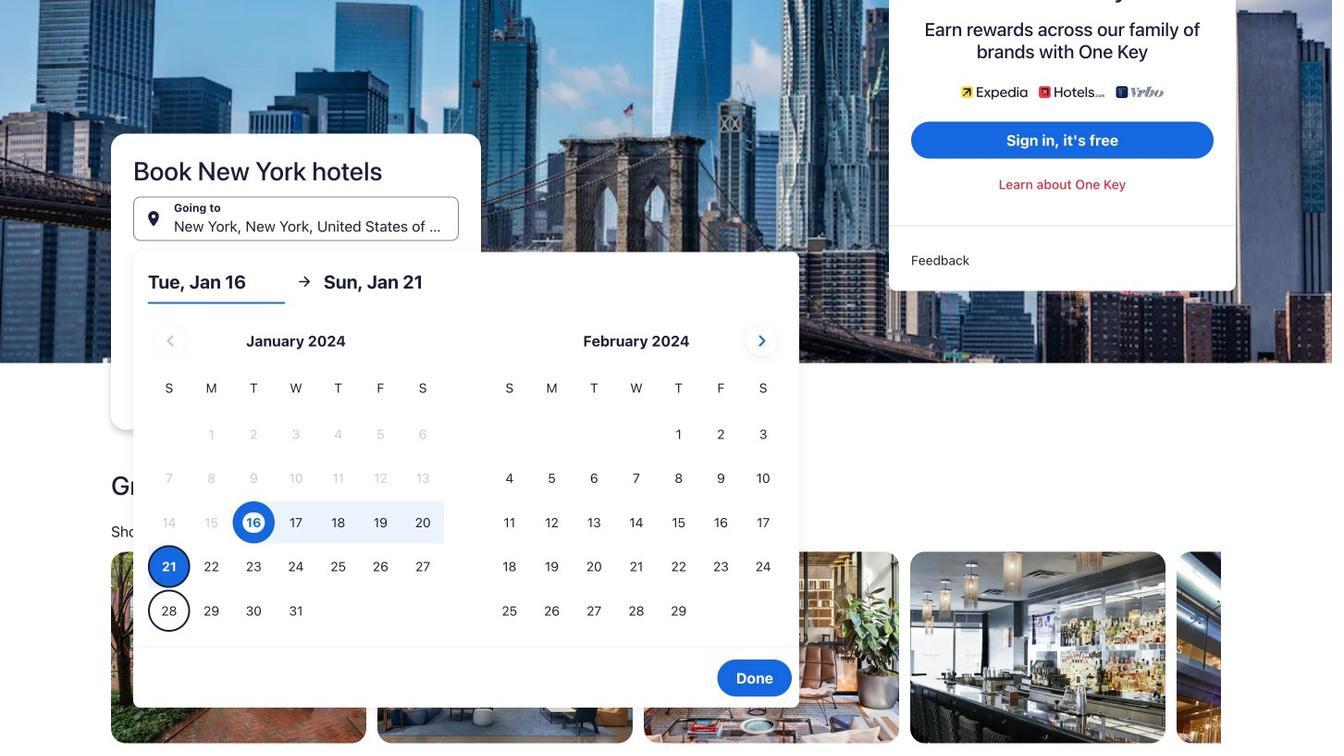 Task type: describe. For each thing, give the bounding box(es) containing it.
new york, new york, united states of america image
[[0, 0, 1332, 363]]

front of property image
[[1177, 552, 1332, 743]]

february 2024 element
[[489, 378, 785, 634]]

previous month image
[[160, 330, 182, 352]]

restaurant image
[[910, 552, 1166, 743]]

living area image
[[378, 552, 633, 743]]

wizard region
[[0, 0, 1332, 708]]

lobby sitting area image
[[644, 552, 899, 743]]

expedia logo image
[[961, 85, 1028, 99]]

next month image
[[751, 330, 773, 352]]



Task type: locate. For each thing, give the bounding box(es) containing it.
application
[[148, 319, 785, 634]]

terrace/patio image
[[111, 552, 366, 743]]

january 2024 element
[[148, 378, 444, 634]]

hotels logo image
[[1039, 85, 1105, 99]]

vrbo logo image
[[1116, 85, 1164, 99]]

directional image
[[296, 273, 313, 290]]

application inside the wizard region
[[148, 319, 785, 634]]



Task type: vqa. For each thing, say whether or not it's contained in the screenshot.
small icon
no



